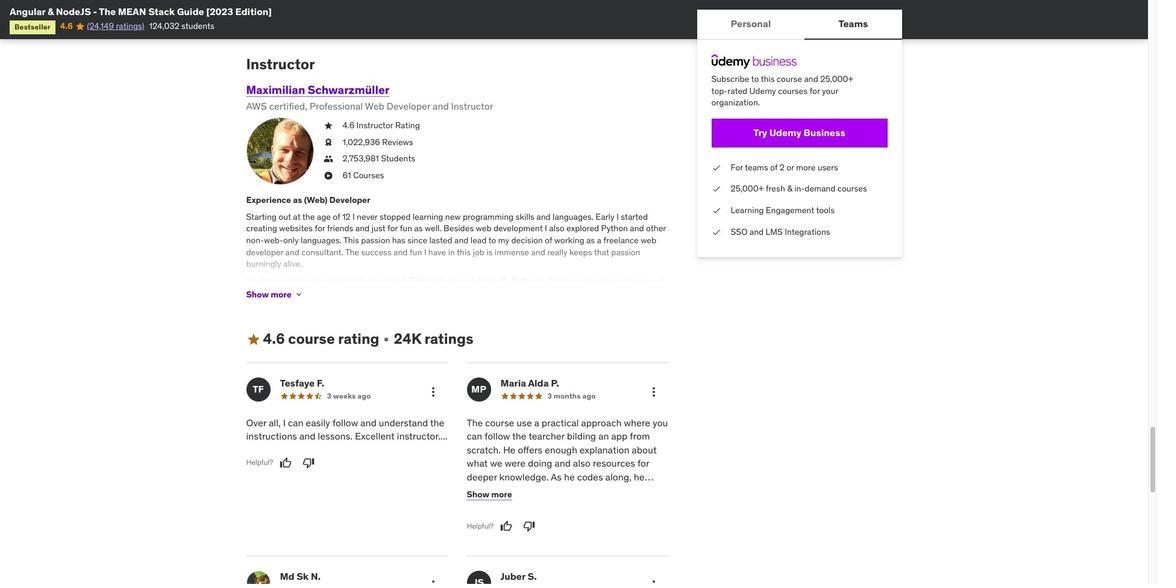 Task type: locate. For each thing, give the bounding box(es) containing it.
explored
[[567, 223, 600, 234]]

1 vertical spatial or
[[499, 287, 506, 298]]

never
[[357, 211, 378, 222]]

he
[[564, 471, 575, 483], [634, 471, 645, 483], [597, 485, 608, 497]]

(web)
[[304, 195, 328, 206]]

1 horizontal spatial show
[[467, 489, 490, 500]]

2 starting from the top
[[246, 275, 277, 286]]

subscribe to this course and 25,000+ top‑rated udemy courses for your organization.
[[712, 74, 854, 108]]

1 vertical spatial show more button
[[467, 483, 512, 507]]

0 horizontal spatial show
[[246, 289, 269, 300]]

for down stopped
[[388, 223, 398, 234]]

1 vertical spatial can
[[467, 431, 482, 443]]

for teams of 2 or more users
[[731, 162, 839, 173]]

show more down deeper at the left bottom
[[467, 489, 512, 500]]

xsmall image left 'for'
[[712, 162, 721, 174]]

lessons.
[[318, 431, 353, 443]]

maximilian schwarzmüller link
[[246, 83, 390, 97]]

juber s.
[[501, 571, 537, 583]]

i
[[353, 211, 355, 222], [617, 211, 619, 222], [545, 223, 547, 234], [424, 247, 427, 258], [543, 275, 545, 286], [283, 417, 286, 429], [526, 498, 528, 510], [652, 512, 655, 524]]

xsmall image right 'frontend'
[[294, 290, 304, 300]]

mark review by tesfaye f. as helpful image
[[280, 458, 292, 470]]

0 horizontal spatial show more
[[246, 289, 292, 300]]

new
[[446, 211, 461, 222]]

0 vertical spatial show
[[246, 289, 269, 300]]

starting up 'frontend'
[[246, 275, 277, 286]]

124,032 students
[[149, 21, 215, 32]]

angular up bestseller
[[10, 5, 45, 17]]

more up both
[[634, 275, 653, 286]]

passion up success
[[361, 235, 390, 246]]

1 vertical spatial to
[[489, 235, 496, 246]]

1 vertical spatial course
[[288, 330, 335, 349]]

and inside the course use a practical approach where you can follow the tearcher bilding an app from scratch. he offers enough explanation about what we were doing and also resources for deeper knowledge. as he codes along, he encountered some errors that he fixes on screen which i found great as part of the learning process. as a front end developer, i really enjoyed having a view from the server side.
[[555, 458, 571, 470]]

show more for top show more button
[[246, 289, 292, 300]]

try
[[754, 127, 768, 139]]

f.
[[317, 377, 324, 390]]

1 3 from the left
[[327, 392, 332, 401]]

with
[[429, 275, 445, 286]]

course down udemy business image
[[777, 74, 803, 84]]

angular down nodejs,
[[468, 287, 497, 298]]

from down where
[[630, 431, 650, 443]]

0 vertical spatial fun
[[400, 223, 412, 234]]

2 3 from the left
[[548, 392, 552, 401]]

he up on
[[634, 471, 645, 483]]

worlds
[[246, 299, 271, 310]]

for up only languages. this
[[315, 223, 325, 234]]

try udemy business
[[754, 127, 846, 139]]

can inside over all, i can easily follow and understand the instructions and lessons.  excellent instructor....
[[288, 417, 304, 429]]

0 vertical spatial udemy
[[750, 85, 776, 96]]

1 vertical spatial learning
[[467, 512, 502, 524]]

show for show more button to the bottom
[[467, 489, 490, 500]]

0 horizontal spatial really
[[467, 525, 490, 537]]

more
[[797, 162, 816, 173], [596, 275, 616, 286], [634, 275, 653, 286], [271, 289, 292, 300], [492, 489, 512, 500]]

4.6 instructor rating
[[343, 120, 420, 131]]

in down python)
[[533, 287, 540, 298]]

2 horizontal spatial course
[[777, 74, 803, 84]]

1 horizontal spatial web
[[476, 223, 492, 234]]

0 horizontal spatial the
[[99, 5, 116, 17]]

show down deeper at the left bottom
[[467, 489, 490, 500]]

or right 2 in the right top of the page
[[787, 162, 795, 173]]

0 horizontal spatial developer
[[330, 195, 371, 206]]

show more inside button
[[246, 289, 292, 300]]

of inside the course use a practical approach where you can follow the tearcher bilding an app from scratch. he offers enough explanation about what we were doing and also resources for deeper knowledge. as he codes along, he encountered some errors that he fixes on screen which i found great as part of the learning process. as a front end developer, i really enjoyed having a view from the server side.
[[615, 498, 624, 510]]

1 horizontal spatial show more button
[[467, 483, 512, 507]]

xsmall image left fresh
[[712, 184, 721, 195]]

1 vertical spatial the
[[345, 247, 359, 258]]

the inside experience as (web) developer starting out at the age of 12 i never stopped learning new programming skills and languages. early i started creating websites for friends and just for fun as well. besides web development i also explored python and other non-web-only languages. this passion has since lasted and lead to my decision of working as a freelance web developer and consultant. the success and fun i have in this job is immense and really keeps that passion burningly alive. starting web development on the backend (php with laravel, nodejs, python) i also became more and more of a frontend developer using modern frameworks like react, angular or vuejs in a lot of projects. i love both worlds nowadays!
[[303, 211, 315, 222]]

all,
[[269, 417, 281, 429]]

1 horizontal spatial developer
[[387, 100, 431, 112]]

as down "found"
[[543, 512, 554, 524]]

demand
[[805, 184, 836, 194]]

1 vertical spatial courses
[[838, 184, 868, 194]]

bestseller
[[14, 23, 50, 32]]

maximilian
[[246, 83, 305, 97]]

more left users
[[797, 162, 816, 173]]

0 vertical spatial learning
[[413, 211, 443, 222]]

25,000+ up your
[[821, 74, 854, 84]]

angular
[[10, 5, 45, 17], [468, 287, 497, 298]]

1 horizontal spatial 25,000+
[[821, 74, 854, 84]]

that down codes
[[578, 485, 595, 497]]

this left the job
[[457, 247, 471, 258]]

developer inside experience as (web) developer starting out at the age of 12 i never stopped learning new programming skills and languages. early i started creating websites for friends and just for fun as well. besides web development i also explored python and other non-web-only languages. this passion has since lasted and lead to my decision of working as a freelance web developer and consultant. the success and fun i have in this job is immense and really keeps that passion burningly alive. starting web development on the backend (php with laravel, nodejs, python) i also became more and more of a frontend developer using modern frameworks like react, angular or vuejs in a lot of projects. i love both worlds nowadays!
[[330, 195, 371, 206]]

xsmall image
[[324, 137, 333, 149], [324, 170, 333, 182], [712, 205, 721, 217], [712, 226, 721, 238], [382, 335, 392, 345]]

he up "part"
[[597, 485, 608, 497]]

as up end
[[583, 498, 593, 510]]

1 vertical spatial show
[[467, 489, 490, 500]]

as up errors
[[551, 471, 562, 483]]

of down fixes
[[615, 498, 624, 510]]

web down other
[[641, 235, 657, 246]]

1 horizontal spatial really
[[548, 247, 568, 258]]

udemy business image
[[712, 54, 797, 69]]

can
[[288, 417, 304, 429], [467, 431, 482, 443]]

i up server
[[652, 512, 655, 524]]

0 horizontal spatial show more button
[[246, 283, 304, 307]]

1 vertical spatial follow
[[485, 431, 510, 443]]

or inside experience as (web) developer starting out at the age of 12 i never stopped learning new programming skills and languages. early i started creating websites for friends and just for fun as well. besides web development i also explored python and other non-web-only languages. this passion has since lasted and lead to my decision of working as a freelance web developer and consultant. the success and fun i have in this job is immense and really keeps that passion burningly alive. starting web development on the backend (php with laravel, nodejs, python) i also became more and more of a frontend developer using modern frameworks like react, angular or vuejs in a lot of projects. i love both worlds nowadays!
[[499, 287, 506, 298]]

started
[[621, 211, 648, 222]]

0 horizontal spatial learning
[[413, 211, 443, 222]]

0 vertical spatial instructor
[[246, 55, 315, 74]]

2 horizontal spatial the
[[467, 417, 483, 429]]

alive.
[[283, 259, 303, 270]]

medium image
[[246, 333, 261, 347]]

consultant.
[[302, 247, 344, 258]]

the right - on the left top of page
[[99, 5, 116, 17]]

1 horizontal spatial to
[[752, 74, 759, 84]]

xsmall image inside show more button
[[294, 290, 304, 300]]

2 vertical spatial web
[[279, 275, 294, 286]]

xsmall image down "professional"
[[324, 120, 333, 132]]

2 vertical spatial instructor
[[357, 120, 393, 131]]

0 horizontal spatial development
[[296, 275, 346, 286]]

early
[[596, 211, 615, 222]]

0 vertical spatial follow
[[333, 417, 358, 429]]

4.6 up 1,022,936
[[343, 120, 355, 131]]

0 horizontal spatial 4.6
[[60, 21, 73, 32]]

xsmall image for 4.6
[[324, 120, 333, 132]]

25,000+ fresh & in-demand courses
[[731, 184, 868, 194]]

3
[[327, 392, 332, 401], [548, 392, 552, 401]]

xsmall image left the sso
[[712, 226, 721, 238]]

n.
[[311, 571, 321, 583]]

0 horizontal spatial follow
[[333, 417, 358, 429]]

tab list
[[697, 10, 902, 40]]

non-
[[246, 235, 264, 246]]

the up "instructor...."
[[430, 417, 445, 429]]

1 vertical spatial 4.6
[[343, 120, 355, 131]]

3 left weeks
[[327, 392, 332, 401]]

helpful? for mark review by maria alda p. as helpful icon
[[467, 522, 494, 531]]

0 vertical spatial in
[[448, 247, 455, 258]]

top‑rated
[[712, 85, 748, 96]]

i up the process. at the bottom
[[526, 498, 528, 510]]

0 vertical spatial web
[[476, 223, 492, 234]]

2 vertical spatial 4.6
[[263, 330, 285, 349]]

developer
[[246, 247, 284, 258], [287, 287, 325, 298]]

experience
[[246, 195, 291, 206]]

learning inside experience as (web) developer starting out at the age of 12 i never stopped learning new programming skills and languages. early i started creating websites for friends and just for fun as well. besides web development i also explored python and other non-web-only languages. this passion has since lasted and lead to my decision of working as a freelance web developer and consultant. the success and fun i have in this job is immense and really keeps that passion burningly alive. starting web development on the backend (php with laravel, nodejs, python) i also became more and more of a frontend developer using modern frameworks like react, angular or vuejs in a lot of projects. i love both worlds nowadays!
[[413, 211, 443, 222]]

0 vertical spatial from
[[630, 431, 650, 443]]

i up "python"
[[617, 211, 619, 222]]

2 horizontal spatial instructor
[[451, 100, 493, 112]]

show more down burningly in the top of the page
[[246, 289, 292, 300]]

over all, i can easily follow and understand the instructions and lessons.  excellent instructor....
[[246, 417, 448, 443]]

0 horizontal spatial angular
[[10, 5, 45, 17]]

to
[[752, 74, 759, 84], [489, 235, 496, 246]]

teams
[[745, 162, 769, 173]]

really inside experience as (web) developer starting out at the age of 12 i never stopped learning new programming skills and languages. early i started creating websites for friends and just for fun as well. besides web development i also explored python and other non-web-only languages. this passion has since lasted and lead to my decision of working as a freelance web developer and consultant. the success and fun i have in this job is immense and really keeps that passion burningly alive. starting web development on the backend (php with laravel, nodejs, python) i also became more and more of a frontend developer using modern frameworks like react, angular or vuejs in a lot of projects. i love both worlds nowadays!
[[548, 247, 568, 258]]

of left '12'
[[333, 211, 340, 222]]

course left the use
[[485, 417, 515, 429]]

0 vertical spatial developer
[[387, 100, 431, 112]]

xsmall image left 2,753,981
[[324, 153, 333, 165]]

1 horizontal spatial learning
[[467, 512, 502, 524]]

the
[[99, 5, 116, 17], [345, 247, 359, 258], [467, 417, 483, 429]]

learning inside the course use a practical approach where you can follow the tearcher bilding an app from scratch. he offers enough explanation about what we were doing and also resources for deeper knowledge. as he codes along, he encountered some errors that he fixes on screen which i found great as part of the learning process. as a front end developer, i really enjoyed having a view from the server side.
[[467, 512, 502, 524]]

1 vertical spatial starting
[[246, 275, 277, 286]]

0 vertical spatial starting
[[246, 211, 277, 222]]

course for the course use a practical approach where you can follow the tearcher bilding an app from scratch. he offers enough explanation about what we were doing and also resources for deeper knowledge. as he codes along, he encountered some errors that he fixes on screen which i found great as part of the learning process. as a front end developer, i really enjoyed having a view from the server side.
[[485, 417, 515, 429]]

more down deeper at the left bottom
[[492, 489, 512, 500]]

also up the working
[[549, 223, 565, 234]]

3 for f.
[[327, 392, 332, 401]]

1 ago from the left
[[358, 392, 371, 401]]

he up errors
[[564, 471, 575, 483]]

months
[[554, 392, 581, 401]]

2 ago from the left
[[583, 392, 596, 401]]

0 vertical spatial this
[[761, 74, 775, 84]]

0 horizontal spatial course
[[288, 330, 335, 349]]

ago right the months at the bottom of page
[[583, 392, 596, 401]]

can up 'scratch.'
[[467, 431, 482, 443]]

to left my
[[489, 235, 496, 246]]

fresh
[[766, 184, 786, 194]]

0 horizontal spatial in
[[448, 247, 455, 258]]

of right the lot
[[560, 287, 568, 298]]

0 vertical spatial &
[[48, 5, 54, 17]]

fun down since
[[410, 247, 422, 258]]

2 vertical spatial also
[[573, 458, 591, 470]]

development up using
[[296, 275, 346, 286]]

web down alive.
[[279, 275, 294, 286]]

(php
[[408, 275, 427, 286]]

udemy up organization.
[[750, 85, 776, 96]]

job
[[473, 247, 485, 258]]

0 vertical spatial that
[[594, 247, 610, 258]]

xsmall image left learning
[[712, 205, 721, 217]]

to down udemy business image
[[752, 74, 759, 84]]

0 horizontal spatial courses
[[778, 85, 808, 96]]

4.6 for 4.6 course rating
[[263, 330, 285, 349]]

1 horizontal spatial helpful?
[[467, 522, 494, 531]]

that
[[594, 247, 610, 258], [578, 485, 595, 497]]

0 vertical spatial courses
[[778, 85, 808, 96]]

explanation
[[580, 444, 630, 456]]

the inside the course use a practical approach where you can follow the tearcher bilding an app from scratch. he offers enough explanation about what we were doing and also resources for deeper knowledge. as he codes along, he encountered some errors that he fixes on screen which i found great as part of the learning process. as a front end developer, i really enjoyed having a view from the server side.
[[467, 417, 483, 429]]

1 vertical spatial in
[[533, 287, 540, 298]]

0 horizontal spatial &
[[48, 5, 54, 17]]

1 vertical spatial really
[[467, 525, 490, 537]]

md
[[280, 571, 295, 583]]

fun up has
[[400, 223, 412, 234]]

0 horizontal spatial developer
[[246, 247, 284, 258]]

0 horizontal spatial ago
[[358, 392, 371, 401]]

learning
[[731, 205, 764, 216]]

1 vertical spatial 25,000+
[[731, 184, 764, 194]]

1 horizontal spatial the
[[345, 247, 359, 258]]

starting up creating
[[246, 211, 277, 222]]

excellent
[[355, 431, 395, 443]]

learning down screen in the left of the page
[[467, 512, 502, 524]]

is
[[487, 247, 493, 258]]

1 vertical spatial &
[[788, 184, 793, 194]]

also up the lot
[[547, 275, 562, 286]]

1 horizontal spatial instructor
[[357, 120, 393, 131]]

xsmall image left 24k
[[382, 335, 392, 345]]

on the
[[348, 275, 372, 286]]

or down nodejs,
[[499, 287, 506, 298]]

1 horizontal spatial course
[[485, 417, 515, 429]]

xsmall image left 61
[[324, 170, 333, 182]]

a
[[597, 235, 602, 246], [246, 287, 251, 298], [542, 287, 546, 298], [535, 417, 540, 429], [556, 512, 561, 524], [559, 525, 564, 537]]

1 horizontal spatial 4.6
[[263, 330, 285, 349]]

screen
[[467, 498, 496, 510]]

or
[[787, 162, 795, 173], [499, 287, 506, 298]]

really down the working
[[548, 247, 568, 258]]

xsmall image left 1,022,936
[[324, 137, 333, 149]]

mark review by maria alda p. as unhelpful image
[[523, 521, 536, 533]]

24k ratings
[[394, 330, 474, 349]]

instructions
[[246, 431, 297, 443]]

0 horizontal spatial can
[[288, 417, 304, 429]]

some
[[524, 485, 548, 497]]

to inside experience as (web) developer starting out at the age of 12 i never stopped learning new programming skills and languages. early i started creating websites for friends and just for fun as well. besides web development i also explored python and other non-web-only languages. this passion has since lasted and lead to my decision of working as a freelance web developer and consultant. the success and fun i have in this job is immense and really keeps that passion burningly alive. starting web development on the backend (php with laravel, nodejs, python) i also became more and more of a frontend developer using modern frameworks like react, angular or vuejs in a lot of projects. i love both worlds nowadays!
[[489, 235, 496, 246]]

this inside subscribe to this course and 25,000+ top‑rated udemy courses for your organization.
[[761, 74, 775, 84]]

developer inside maximilian schwarzmüller aws certified, professional web developer and instructor
[[387, 100, 431, 112]]

for down about
[[638, 458, 650, 470]]

courses
[[778, 85, 808, 96], [838, 184, 868, 194]]

3 down p.
[[548, 392, 552, 401]]

show more button down burningly in the top of the page
[[246, 283, 304, 307]]

2 vertical spatial course
[[485, 417, 515, 429]]

personal
[[731, 18, 771, 30]]

& left nodejs on the left of page
[[48, 5, 54, 17]]

md sk n.
[[280, 571, 321, 583]]

also up codes
[[573, 458, 591, 470]]

additional actions for review by maria alda p. image
[[647, 385, 661, 400]]

0 vertical spatial or
[[787, 162, 795, 173]]

mark review by tesfaye f. as unhelpful image
[[303, 458, 315, 470]]

1 horizontal spatial developer
[[287, 287, 325, 298]]

maximilian schwarzmüller image
[[246, 118, 314, 185]]

1 starting from the top
[[246, 211, 277, 222]]

0 horizontal spatial 25,000+
[[731, 184, 764, 194]]

i right all,
[[283, 417, 286, 429]]

additional actions for review by juber s. image
[[647, 579, 661, 585]]

i right '12'
[[353, 211, 355, 222]]

follow up he
[[485, 431, 510, 443]]

ago right weeks
[[358, 392, 371, 401]]

show
[[246, 289, 269, 300], [467, 489, 490, 500]]

helpful? up side.
[[467, 522, 494, 531]]

the inside over all, i can easily follow and understand the instructions and lessons.  excellent instructor....
[[430, 417, 445, 429]]

a down "python"
[[597, 235, 602, 246]]

of down other
[[655, 275, 663, 286]]

development
[[494, 223, 543, 234], [296, 275, 346, 286]]

&
[[48, 5, 54, 17], [788, 184, 793, 194]]

as
[[293, 195, 302, 206], [414, 223, 423, 234], [587, 235, 595, 246], [583, 498, 593, 510]]

can right all,
[[288, 417, 304, 429]]

easily
[[306, 417, 330, 429]]

1 vertical spatial this
[[457, 247, 471, 258]]

this down udemy business image
[[761, 74, 775, 84]]

1 vertical spatial passion
[[612, 247, 641, 258]]

at
[[293, 211, 301, 222]]

25,000+ up learning
[[731, 184, 764, 194]]

course inside the course use a practical approach where you can follow the tearcher bilding an app from scratch. he offers enough explanation about what we were doing and also resources for deeper knowledge. as he codes along, he encountered some errors that he fixes on screen which i found great as part of the learning process. as a front end developer, i really enjoyed having a view from the server side.
[[485, 417, 515, 429]]

0 vertical spatial to
[[752, 74, 759, 84]]

mp
[[472, 384, 487, 396]]

rating
[[338, 330, 380, 349]]

age
[[317, 211, 331, 222]]

61 courses
[[343, 170, 384, 181]]

show for top show more button
[[246, 289, 269, 300]]

developer up rating
[[387, 100, 431, 112]]

0 horizontal spatial helpful?
[[246, 458, 273, 468]]

4.6 down nodejs on the left of page
[[60, 21, 73, 32]]

follow up lessons.
[[333, 417, 358, 429]]

instructor inside maximilian schwarzmüller aws certified, professional web developer and instructor
[[451, 100, 493, 112]]

4.6 right medium icon
[[263, 330, 285, 349]]

courses inside subscribe to this course and 25,000+ top‑rated udemy courses for your organization.
[[778, 85, 808, 96]]

the
[[303, 211, 315, 222], [430, 417, 445, 429], [513, 431, 527, 443], [626, 498, 640, 510], [611, 525, 625, 537]]

0 vertical spatial angular
[[10, 5, 45, 17]]

[2023
[[206, 5, 233, 17]]

1 horizontal spatial &
[[788, 184, 793, 194]]

1 horizontal spatial follow
[[485, 431, 510, 443]]

0 horizontal spatial from
[[588, 525, 609, 537]]

0 horizontal spatial 3
[[327, 392, 332, 401]]

additional actions for review by md sk n. image
[[426, 579, 440, 585]]

show down burningly in the top of the page
[[246, 289, 269, 300]]

since
[[408, 235, 428, 246]]

more down alive.
[[271, 289, 292, 300]]

web down "programming"
[[476, 223, 492, 234]]

developer up nowadays!
[[287, 287, 325, 298]]

fun
[[400, 223, 412, 234], [410, 247, 422, 258]]

guide
[[177, 5, 204, 17]]

xsmall image
[[324, 120, 333, 132], [324, 153, 333, 165], [712, 162, 721, 174], [712, 184, 721, 195], [294, 290, 304, 300]]

4.6 for 4.6
[[60, 21, 73, 32]]

lasted
[[430, 235, 453, 246]]

course down nowadays!
[[288, 330, 335, 349]]

show more button down "we"
[[467, 483, 512, 507]]

0 vertical spatial passion
[[361, 235, 390, 246]]

0 vertical spatial can
[[288, 417, 304, 429]]

immense
[[495, 247, 529, 258]]

of
[[771, 162, 778, 173], [333, 211, 340, 222], [545, 235, 553, 246], [655, 275, 663, 286], [560, 287, 568, 298], [615, 498, 624, 510]]

1 horizontal spatial development
[[494, 223, 543, 234]]

development down skills
[[494, 223, 543, 234]]

having
[[529, 525, 557, 537]]

2 horizontal spatial web
[[641, 235, 657, 246]]

0 vertical spatial development
[[494, 223, 543, 234]]

that inside experience as (web) developer starting out at the age of 12 i never stopped learning new programming skills and languages. early i started creating websites for friends and just for fun as well. besides web development i also explored python and other non-web-only languages. this passion has since lasted and lead to my decision of working as a freelance web developer and consultant. the success and fun i have in this job is immense and really keeps that passion burningly alive. starting web development on the backend (php with laravel, nodejs, python) i also became more and more of a frontend developer using modern frameworks like react, angular or vuejs in a lot of projects. i love both worlds nowadays!
[[594, 247, 610, 258]]

1 horizontal spatial show more
[[467, 489, 512, 500]]

maximilian schwarzmüller aws certified, professional web developer and instructor
[[246, 83, 493, 112]]

side.
[[467, 539, 487, 551]]

over
[[246, 417, 267, 429]]

1 horizontal spatial can
[[467, 431, 482, 443]]

1 horizontal spatial from
[[630, 431, 650, 443]]

& left in-
[[788, 184, 793, 194]]

1 horizontal spatial this
[[761, 74, 775, 84]]

1 horizontal spatial 3
[[548, 392, 552, 401]]

helpful? left 'mark review by tesfaye f. as helpful' image
[[246, 458, 273, 468]]

practical
[[542, 417, 579, 429]]

0 horizontal spatial instructor
[[246, 55, 315, 74]]

scratch.
[[467, 444, 501, 456]]

also inside the course use a practical approach where you can follow the tearcher bilding an app from scratch. he offers enough explanation about what we were doing and also resources for deeper knowledge. as he codes along, he encountered some errors that he fixes on screen which i found great as part of the learning process. as a front end developer, i really enjoyed having a view from the server side.
[[573, 458, 591, 470]]

i inside over all, i can easily follow and understand the instructions and lessons.  excellent instructor....
[[283, 417, 286, 429]]

as down 'explored'
[[587, 235, 595, 246]]



Task type: vqa. For each thing, say whether or not it's contained in the screenshot.
Stress Management link
no



Task type: describe. For each thing, give the bounding box(es) containing it.
1 vertical spatial udemy
[[770, 127, 802, 139]]

websites
[[279, 223, 313, 234]]

1,022,936 reviews
[[343, 137, 413, 148]]

to inside subscribe to this course and 25,000+ top‑rated udemy courses for your organization.
[[752, 74, 759, 84]]

we
[[490, 458, 503, 470]]

tearcher
[[529, 431, 565, 443]]

and inside subscribe to this course and 25,000+ top‑rated udemy courses for your organization.
[[805, 74, 819, 84]]

ago for approach
[[583, 392, 596, 401]]

course inside subscribe to this course and 25,000+ top‑rated udemy courses for your organization.
[[777, 74, 803, 84]]

i love
[[604, 287, 624, 298]]

the down on
[[626, 498, 640, 510]]

xsmall image for sso and lms integrations
[[712, 226, 721, 238]]

that inside the course use a practical approach where you can follow the tearcher bilding an app from scratch. he offers enough explanation about what we were doing and also resources for deeper knowledge. as he codes along, he encountered some errors that he fixes on screen which i found great as part of the learning process. as a front end developer, i really enjoyed having a view from the server side.
[[578, 485, 595, 497]]

can inside the course use a practical approach where you can follow the tearcher bilding an app from scratch. he offers enough explanation about what we were doing and also resources for deeper knowledge. as he codes along, he encountered some errors that he fixes on screen which i found great as part of the learning process. as a front end developer, i really enjoyed having a view from the server side.
[[467, 431, 482, 443]]

4.6 course rating
[[263, 330, 380, 349]]

this inside experience as (web) developer starting out at the age of 12 i never stopped learning new programming skills and languages. early i started creating websites for friends and just for fun as well. besides web development i also explored python and other non-web-only languages. this passion has since lasted and lead to my decision of working as a freelance web developer and consultant. the success and fun i have in this job is immense and really keeps that passion burningly alive. starting web development on the backend (php with laravel, nodejs, python) i also became more and more of a frontend developer using modern frameworks like react, angular or vuejs in a lot of projects. i love both worlds nowadays!
[[457, 247, 471, 258]]

0 horizontal spatial he
[[564, 471, 575, 483]]

which
[[498, 498, 524, 510]]

alda
[[528, 377, 549, 390]]

1 vertical spatial developer
[[287, 287, 325, 298]]

try udemy business link
[[712, 119, 888, 148]]

1 vertical spatial fun
[[410, 247, 422, 258]]

i left 'explored'
[[545, 223, 547, 234]]

react,
[[442, 287, 466, 298]]

ago for follow
[[358, 392, 371, 401]]

the down developer, at the bottom right of page
[[611, 525, 625, 537]]

mean
[[118, 5, 146, 17]]

stack
[[148, 5, 175, 17]]

aws
[[246, 100, 267, 112]]

25,000+ inside subscribe to this course and 25,000+ top‑rated udemy courses for your organization.
[[821, 74, 854, 84]]

12
[[342, 211, 351, 222]]

mark review by maria alda p. as helpful image
[[501, 521, 513, 533]]

schwarzmüller
[[308, 83, 390, 97]]

1 vertical spatial as
[[543, 512, 554, 524]]

1 vertical spatial development
[[296, 275, 346, 286]]

0 vertical spatial also
[[549, 223, 565, 234]]

a up worlds
[[246, 287, 251, 298]]

i right python)
[[543, 275, 545, 286]]

really inside the course use a practical approach where you can follow the tearcher bilding an app from scratch. he offers enough explanation about what we were doing and also resources for deeper knowledge. as he codes along, he encountered some errors that he fixes on screen which i found great as part of the learning process. as a front end developer, i really enjoyed having a view from the server side.
[[467, 525, 490, 537]]

udemy inside subscribe to this course and 25,000+ top‑rated udemy courses for your organization.
[[750, 85, 776, 96]]

besides
[[444, 223, 474, 234]]

4.6 for 4.6 instructor rating
[[343, 120, 355, 131]]

were
[[505, 458, 526, 470]]

use
[[517, 417, 532, 429]]

1 horizontal spatial passion
[[612, 247, 641, 258]]

rating
[[395, 120, 420, 131]]

python)
[[512, 275, 541, 286]]

1 horizontal spatial in
[[533, 287, 540, 298]]

1 horizontal spatial courses
[[838, 184, 868, 194]]

0 vertical spatial as
[[551, 471, 562, 483]]

users
[[818, 162, 839, 173]]

follow inside over all, i can easily follow and understand the instructions and lessons.  excellent instructor....
[[333, 417, 358, 429]]

2
[[780, 162, 785, 173]]

my
[[498, 235, 510, 246]]

he
[[503, 444, 516, 456]]

and inside maximilian schwarzmüller aws certified, professional web developer and instructor
[[433, 100, 449, 112]]

1 horizontal spatial he
[[597, 485, 608, 497]]

xsmall image for 25,000+
[[712, 184, 721, 195]]

for inside the course use a practical approach where you can follow the tearcher bilding an app from scratch. he offers enough explanation about what we were doing and also resources for deeper knowledge. as he codes along, he encountered some errors that he fixes on screen which i found great as part of the learning process. as a front end developer, i really enjoyed having a view from the server side.
[[638, 458, 650, 470]]

python
[[602, 223, 628, 234]]

friends
[[327, 223, 354, 234]]

of left the working
[[545, 235, 553, 246]]

encountered
[[467, 485, 522, 497]]

follow inside the course use a practical approach where you can follow the tearcher bilding an app from scratch. he offers enough explanation about what we were doing and also resources for deeper knowledge. as he codes along, he encountered some errors that he fixes on screen which i found great as part of the learning process. as a front end developer, i really enjoyed having a view from the server side.
[[485, 431, 510, 443]]

teams button
[[805, 10, 902, 39]]

doing
[[528, 458, 553, 470]]

tf
[[253, 384, 264, 396]]

as inside the course use a practical approach where you can follow the tearcher bilding an app from scratch. he offers enough explanation about what we were doing and also resources for deeper knowledge. as he codes along, he encountered some errors that he fixes on screen which i found great as part of the learning process. as a front end developer, i really enjoyed having a view from the server side.
[[583, 498, 593, 510]]

programming
[[463, 211, 514, 222]]

show more for show more button to the bottom
[[467, 489, 512, 500]]

0 vertical spatial show more button
[[246, 283, 304, 307]]

in-
[[795, 184, 805, 194]]

enough
[[545, 444, 578, 456]]

maria alda p.
[[501, 377, 559, 390]]

3 weeks ago
[[327, 392, 371, 401]]

the inside experience as (web) developer starting out at the age of 12 i never stopped learning new programming skills and languages. early i started creating websites for friends and just for fun as well. besides web development i also explored python and other non-web-only languages. this passion has since lasted and lead to my decision of working as a freelance web developer and consultant. the success and fun i have in this job is immense and really keeps that passion burningly alive. starting web development on the backend (php with laravel, nodejs, python) i also became more and more of a frontend developer using modern frameworks like react, angular or vuejs in a lot of projects. i love both worlds nowadays!
[[345, 247, 359, 258]]

process.
[[504, 512, 541, 524]]

resources
[[593, 458, 636, 470]]

personal button
[[697, 10, 805, 39]]

1 vertical spatial from
[[588, 525, 609, 537]]

a left "view"
[[559, 525, 564, 537]]

a left front
[[556, 512, 561, 524]]

angular inside experience as (web) developer starting out at the age of 12 i never stopped learning new programming skills and languages. early i started creating websites for friends and just for fun as well. besides web development i also explored python and other non-web-only languages. this passion has since lasted and lead to my decision of working as a freelance web developer and consultant. the success and fun i have in this job is immense and really keeps that passion burningly alive. starting web development on the backend (php with laravel, nodejs, python) i also became more and more of a frontend developer using modern frameworks like react, angular or vuejs in a lot of projects. i love both worlds nowadays!
[[468, 287, 497, 298]]

2 horizontal spatial he
[[634, 471, 645, 483]]

other
[[646, 223, 666, 234]]

sso and lms integrations
[[731, 226, 831, 237]]

additional actions for review by tesfaye f. image
[[426, 385, 440, 400]]

fixes
[[611, 485, 630, 497]]

about
[[632, 444, 657, 456]]

xsmall image for for
[[712, 162, 721, 174]]

xsmall image for 1,022,936 reviews
[[324, 137, 333, 149]]

for inside subscribe to this course and 25,000+ top‑rated udemy courses for your organization.
[[810, 85, 820, 96]]

a right the use
[[535, 417, 540, 429]]

124,032
[[149, 21, 179, 32]]

(24,149 ratings)
[[87, 21, 144, 32]]

modern
[[349, 287, 378, 298]]

tab list containing personal
[[697, 10, 902, 40]]

tools
[[817, 205, 835, 216]]

creating
[[246, 223, 277, 234]]

web-
[[264, 235, 283, 246]]

course for 4.6 course rating
[[288, 330, 335, 349]]

1 vertical spatial also
[[547, 275, 562, 286]]

found
[[531, 498, 556, 510]]

as up at
[[293, 195, 302, 206]]

learning engagement tools
[[731, 205, 835, 216]]

front
[[563, 512, 584, 524]]

knowledge.
[[500, 471, 549, 483]]

frameworks
[[380, 287, 425, 298]]

integrations
[[785, 226, 831, 237]]

experience as (web) developer starting out at the age of 12 i never stopped learning new programming skills and languages. early i started creating websites for friends and just for fun as well. besides web development i also explored python and other non-web-only languages. this passion has since lasted and lead to my decision of working as a freelance web developer and consultant. the success and fun i have in this job is immense and really keeps that passion burningly alive. starting web development on the backend (php with laravel, nodejs, python) i also became more and more of a frontend developer using modern frameworks like react, angular or vuejs in a lot of projects. i love both worlds nowadays!
[[246, 195, 666, 310]]

3 for alda
[[548, 392, 552, 401]]

0 vertical spatial the
[[99, 5, 116, 17]]

sk
[[297, 571, 309, 583]]

business
[[804, 127, 846, 139]]

of left 2 in the right top of the page
[[771, 162, 778, 173]]

lead
[[471, 235, 487, 246]]

the course use a practical approach where you can follow the tearcher bilding an app from scratch. he offers enough explanation about what we were doing and also resources for deeper knowledge. as he codes along, he encountered some errors that he fixes on screen which i found great as part of the learning process. as a front end developer, i really enjoyed having a view from the server side.
[[467, 417, 668, 551]]

for
[[731, 162, 743, 173]]

more up i love
[[596, 275, 616, 286]]

helpful? for 'mark review by tesfaye f. as helpful' image
[[246, 458, 273, 468]]

well.
[[425, 223, 442, 234]]

codes
[[577, 471, 603, 483]]

both
[[626, 287, 643, 298]]

xsmall image for learning engagement tools
[[712, 205, 721, 217]]

as up since
[[414, 223, 423, 234]]

xsmall image for 2,753,981
[[324, 153, 333, 165]]

has
[[392, 235, 406, 246]]

vuejs
[[508, 287, 531, 298]]

0 horizontal spatial passion
[[361, 235, 390, 246]]

students
[[381, 153, 415, 164]]

nowadays!
[[273, 299, 313, 310]]

i left have
[[424, 247, 427, 258]]

1 horizontal spatial or
[[787, 162, 795, 173]]

edition]
[[235, 5, 272, 17]]

understand
[[379, 417, 428, 429]]

students
[[181, 21, 215, 32]]

a left the lot
[[542, 287, 546, 298]]

app
[[612, 431, 628, 443]]

xsmall image for 61 courses
[[324, 170, 333, 182]]

using
[[327, 287, 347, 298]]

the down the use
[[513, 431, 527, 443]]



